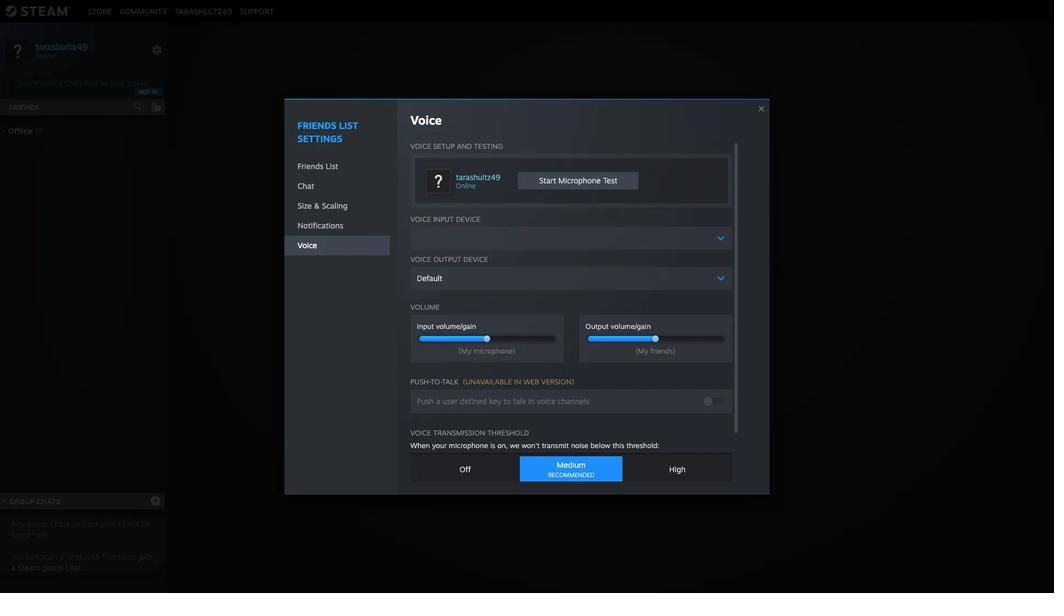 Task type: vqa. For each thing, say whether or not it's contained in the screenshot.
the your
yes



Task type: locate. For each thing, give the bounding box(es) containing it.
group right friend
[[605, 314, 630, 325]]

channels
[[558, 396, 590, 406]]

voice
[[411, 112, 442, 127], [411, 141, 431, 150], [411, 215, 431, 223], [298, 240, 317, 250], [411, 255, 431, 263], [411, 428, 431, 437]]

or left join
[[129, 552, 137, 561]]

0 horizontal spatial group
[[9, 497, 35, 506]]

volume/gain
[[436, 322, 476, 330], [611, 322, 651, 330]]

join
[[139, 552, 152, 561]]

scaling
[[322, 201, 348, 210]]

store link
[[84, 6, 116, 16]]

0 vertical spatial chat
[[298, 181, 314, 190]]

voice up default
[[411, 255, 431, 263]]

0 vertical spatial group
[[27, 519, 48, 528]]

(my microphone)
[[459, 346, 516, 355]]

web
[[524, 377, 539, 386]]

0 vertical spatial &
[[58, 79, 63, 87]]

0 horizontal spatial talk
[[442, 377, 459, 386]]

1 horizontal spatial in
[[529, 396, 535, 406]]

friends
[[34, 79, 56, 87], [9, 103, 39, 112], [298, 119, 337, 131], [298, 161, 324, 171]]

(my for (my microphone)
[[459, 346, 472, 355]]

0 vertical spatial talk
[[442, 377, 459, 386]]

&
[[58, 79, 63, 87], [314, 201, 320, 210]]

microphone
[[449, 441, 488, 450]]

device
[[456, 215, 481, 223], [464, 255, 488, 263]]

a
[[558, 314, 563, 325], [436, 396, 441, 406], [60, 552, 65, 561], [11, 563, 15, 572]]

list up 'settings'
[[339, 119, 359, 131]]

0 horizontal spatial tarashultz49
[[35, 41, 88, 52]]

0 horizontal spatial output
[[434, 255, 462, 263]]

voice up when
[[411, 428, 431, 437]]

a left the user
[[436, 396, 441, 406]]

start!
[[665, 314, 687, 325]]

0 vertical spatial group
[[605, 314, 630, 325]]

be
[[141, 519, 150, 528]]

any group chats you are part of will be listed here.
[[11, 519, 150, 539]]

volume/gain for output volume/gain
[[611, 322, 651, 330]]

start
[[41, 552, 58, 561]]

volume/gain down volume
[[436, 322, 476, 330]]

input down volume
[[417, 322, 434, 330]]

your
[[432, 441, 447, 450]]

1 vertical spatial &
[[314, 201, 320, 210]]

(my left microphone)
[[459, 346, 472, 355]]

a for friend
[[558, 314, 563, 325]]

0 horizontal spatial in
[[514, 377, 522, 386]]

tarashultz49 left support
[[175, 6, 232, 16]]

friends for friends list settings
[[298, 119, 337, 131]]

1 vertical spatial group
[[9, 497, 35, 506]]

2 vertical spatial tarashultz49
[[456, 172, 501, 182]]

tarashultz49 down testing
[[456, 172, 501, 182]]

group up "any"
[[9, 497, 35, 506]]

1 horizontal spatial to
[[654, 314, 662, 325]]

we
[[510, 441, 520, 450]]

start microphone test
[[540, 176, 618, 185]]

(my friends)
[[636, 346, 676, 355]]

(my
[[459, 346, 472, 355], [636, 346, 649, 355]]

group inside "any group chats you are part of will be listed here."
[[27, 519, 48, 528]]

1 vertical spatial talk
[[513, 396, 526, 406]]

device down voice input device
[[464, 255, 488, 263]]

add a friend image
[[149, 101, 162, 113]]

group
[[605, 314, 630, 325], [9, 497, 35, 506]]

or
[[594, 314, 602, 325], [129, 552, 137, 561]]

0 horizontal spatial volume/gain
[[436, 322, 476, 330]]

chats up chats on the left of page
[[37, 497, 61, 506]]

0 vertical spatial or
[[594, 314, 602, 325]]

push a user defined key to talk in voice channels
[[417, 396, 590, 406]]

voice for input
[[411, 215, 431, 223]]

voice setup and testing
[[411, 141, 503, 150]]

1 vertical spatial chat
[[632, 314, 651, 325]]

& right the size
[[314, 201, 320, 210]]

device for voice input device
[[456, 215, 481, 223]]

0 vertical spatial input
[[434, 215, 454, 223]]

input up voice output device
[[434, 215, 454, 223]]

device down online
[[456, 215, 481, 223]]

1 vertical spatial in
[[529, 396, 535, 406]]

chat up the size
[[298, 181, 314, 190]]

to
[[654, 314, 662, 325], [504, 396, 511, 406]]

1 (my from the left
[[459, 346, 472, 355]]

friends up 'settings'
[[298, 119, 337, 131]]

user
[[443, 396, 458, 406]]

0 vertical spatial output
[[434, 255, 462, 263]]

support
[[240, 6, 274, 16]]

friends for friends list
[[298, 161, 324, 171]]

unavailable
[[466, 377, 512, 386]]

collapse chats list image
[[0, 499, 13, 504]]

output right click
[[586, 322, 609, 330]]

(
[[463, 377, 466, 386]]

0 vertical spatial chats
[[65, 79, 83, 87]]

is
[[491, 441, 496, 450]]

)
[[572, 377, 574, 386]]

a inside join a steam group chat.
[[11, 563, 15, 572]]

friends inside friends list settings
[[298, 119, 337, 131]]

1 horizontal spatial chats
[[65, 79, 83, 87]]

voice for output
[[411, 255, 431, 263]]

1 horizontal spatial or
[[594, 314, 602, 325]]

0 vertical spatial device
[[456, 215, 481, 223]]

voice left setup
[[411, 141, 431, 150]]

1 vertical spatial or
[[129, 552, 137, 561]]

in left voice
[[529, 396, 535, 406]]

you can start a chat with friends or
[[11, 552, 139, 561]]

0 horizontal spatial list
[[326, 161, 339, 171]]

a down you
[[11, 563, 15, 572]]

2 volume/gain from the left
[[611, 322, 651, 330]]

0 vertical spatial tarashultz49
[[175, 6, 232, 16]]

1 horizontal spatial talk
[[513, 396, 526, 406]]

1 vertical spatial device
[[464, 255, 488, 263]]

group
[[27, 519, 48, 528], [42, 563, 63, 572]]

volume/gain up (my friends)
[[611, 322, 651, 330]]

0 horizontal spatial (my
[[459, 346, 472, 355]]

start microphone test button
[[518, 172, 639, 189]]

voice for setup
[[411, 141, 431, 150]]

chat.
[[65, 563, 83, 572]]

1 vertical spatial group
[[42, 563, 63, 572]]

1 horizontal spatial tarashultz49
[[175, 6, 232, 16]]

store
[[88, 6, 112, 16]]

or right friend
[[594, 314, 602, 325]]

list inside friends list settings
[[339, 119, 359, 131]]

friends list settings
[[298, 119, 359, 144]]

input
[[434, 215, 454, 223], [417, 322, 434, 330]]

voice input device
[[411, 215, 481, 223]]

1 vertical spatial to
[[504, 396, 511, 406]]

can
[[26, 552, 39, 561]]

talk left ( in the bottom left of the page
[[442, 377, 459, 386]]

volume
[[411, 302, 440, 311]]

list down 'settings'
[[326, 161, 339, 171]]

list for friends list settings
[[339, 119, 359, 131]]

steam
[[17, 563, 40, 572]]

0 horizontal spatial or
[[129, 552, 137, 561]]

chats left the here
[[65, 79, 83, 87]]

transmission
[[434, 428, 486, 437]]

listed
[[11, 530, 30, 539]]

won't
[[522, 441, 540, 450]]

will
[[127, 519, 139, 528]]

tarashultz49 link
[[171, 6, 236, 16]]

voice for transmission
[[411, 428, 431, 437]]

1 horizontal spatial volume/gain
[[611, 322, 651, 330]]

in
[[514, 377, 522, 386], [529, 396, 535, 406]]

1 horizontal spatial group
[[605, 314, 630, 325]]

click a friend or group chat to start!
[[536, 314, 687, 325]]

1 horizontal spatial list
[[339, 119, 359, 131]]

drag friends & chats here for easy access
[[18, 79, 147, 87]]

voice up voice output device
[[411, 215, 431, 223]]

friend
[[566, 314, 591, 325]]

group up here.
[[27, 519, 48, 528]]

voice inside voice transmission threshold when your microphone is on, we won't transmit noise below this threshold:
[[411, 428, 431, 437]]

group down start
[[42, 563, 63, 572]]

0 horizontal spatial chat
[[298, 181, 314, 190]]

voice transmission threshold when your microphone is on, we won't transmit noise below this threshold:
[[411, 428, 660, 450]]

when
[[411, 441, 430, 450]]

chat left start!
[[632, 314, 651, 325]]

0 horizontal spatial to
[[504, 396, 511, 406]]

tarashultz49 up the drag friends & chats here for easy access
[[35, 41, 88, 52]]

talk down 'web'
[[513, 396, 526, 406]]

chats
[[50, 519, 70, 528]]

in left 'web'
[[514, 377, 522, 386]]

1 horizontal spatial output
[[586, 322, 609, 330]]

output volume/gain
[[586, 322, 651, 330]]

(my for (my friends)
[[636, 346, 649, 355]]

a left chat
[[60, 552, 65, 561]]

friends down 'settings'
[[298, 161, 324, 171]]

start
[[540, 176, 556, 185]]

to left start!
[[654, 314, 662, 325]]

chat
[[67, 552, 82, 561]]

2 (my from the left
[[636, 346, 649, 355]]

list
[[339, 119, 359, 131], [326, 161, 339, 171]]

0 horizontal spatial chats
[[37, 497, 61, 506]]

to right key
[[504, 396, 511, 406]]

friends down drag
[[9, 103, 39, 112]]

output
[[434, 255, 462, 263], [586, 322, 609, 330]]

group inside join a steam group chat.
[[42, 563, 63, 572]]

output up default
[[434, 255, 462, 263]]

& left the here
[[58, 79, 63, 87]]

(my left the "friends)"
[[636, 346, 649, 355]]

a right click
[[558, 314, 563, 325]]

1 horizontal spatial (my
[[636, 346, 649, 355]]

1 vertical spatial list
[[326, 161, 339, 171]]

to-
[[431, 377, 442, 386]]

1 volume/gain from the left
[[436, 322, 476, 330]]

talk
[[442, 377, 459, 386], [513, 396, 526, 406]]

tarashultz49
[[175, 6, 232, 16], [35, 41, 88, 52], [456, 172, 501, 182]]

for
[[100, 79, 109, 87]]

0 vertical spatial list
[[339, 119, 359, 131]]

group chats
[[9, 497, 61, 506]]



Task type: describe. For each thing, give the bounding box(es) containing it.
input volume/gain
[[417, 322, 476, 330]]

easy
[[111, 79, 125, 87]]

2 horizontal spatial tarashultz49
[[456, 172, 501, 182]]

community link
[[116, 6, 171, 16]]

threshold:
[[627, 441, 660, 450]]

medium recommended
[[549, 460, 595, 479]]

off
[[460, 464, 471, 474]]

join a steam group chat.
[[11, 552, 152, 572]]

1 vertical spatial output
[[586, 322, 609, 330]]

device for voice output device
[[464, 255, 488, 263]]

size
[[298, 201, 312, 210]]

size & scaling
[[298, 201, 348, 210]]

of
[[118, 519, 125, 528]]

list for friends list
[[326, 161, 339, 171]]

here
[[84, 79, 98, 87]]

notifications
[[298, 221, 344, 230]]

friends right drag
[[34, 79, 56, 87]]

click
[[536, 314, 556, 325]]

with
[[85, 552, 100, 561]]

support link
[[236, 6, 278, 16]]

a for steam
[[11, 563, 15, 572]]

test
[[603, 176, 618, 185]]

high
[[670, 464, 686, 474]]

microphone)
[[474, 346, 516, 355]]

push
[[417, 396, 434, 406]]

drag
[[18, 79, 32, 87]]

default
[[417, 273, 443, 283]]

voice down notifications
[[298, 240, 317, 250]]

microphone
[[559, 176, 601, 185]]

1 horizontal spatial &
[[314, 201, 320, 210]]

you
[[72, 519, 85, 528]]

friends list
[[298, 161, 339, 171]]

join a steam group chat. link
[[11, 552, 152, 572]]

key
[[489, 396, 502, 406]]

here.
[[32, 530, 50, 539]]

push-to-talk ( unavailable in web version )
[[411, 377, 574, 386]]

offline
[[8, 126, 33, 136]]

access
[[127, 79, 147, 87]]

friends)
[[651, 346, 676, 355]]

1 vertical spatial input
[[417, 322, 434, 330]]

transmit
[[542, 441, 569, 450]]

a for user
[[436, 396, 441, 406]]

community
[[120, 6, 167, 16]]

voice up setup
[[411, 112, 442, 127]]

on,
[[498, 441, 508, 450]]

recommended
[[549, 471, 595, 479]]

1 horizontal spatial chat
[[632, 314, 651, 325]]

testing
[[474, 141, 503, 150]]

push-
[[411, 377, 431, 386]]

you
[[11, 552, 24, 561]]

0 vertical spatial to
[[654, 314, 662, 325]]

are
[[87, 519, 99, 528]]

search my friends list image
[[133, 102, 143, 112]]

any
[[11, 519, 25, 528]]

this
[[613, 441, 625, 450]]

noise
[[571, 441, 589, 450]]

0 horizontal spatial &
[[58, 79, 63, 87]]

below
[[591, 441, 611, 450]]

version
[[542, 377, 572, 386]]

1 vertical spatial tarashultz49
[[35, 41, 88, 52]]

1 vertical spatial chats
[[37, 497, 61, 506]]

threshold
[[488, 428, 529, 437]]

part
[[101, 519, 115, 528]]

create a group chat image
[[150, 495, 161, 506]]

defined
[[460, 396, 487, 406]]

setup
[[434, 141, 455, 150]]

medium
[[557, 460, 586, 469]]

tarashultz49 online
[[456, 172, 501, 190]]

friends
[[102, 552, 127, 561]]

friends for friends
[[9, 103, 39, 112]]

and
[[457, 141, 472, 150]]

manage friends list settings image
[[152, 44, 163, 55]]

voice output device
[[411, 255, 488, 263]]

online
[[456, 182, 476, 190]]

settings
[[298, 133, 343, 144]]

voice
[[537, 396, 556, 406]]

volume/gain for input volume/gain
[[436, 322, 476, 330]]

0 vertical spatial in
[[514, 377, 522, 386]]



